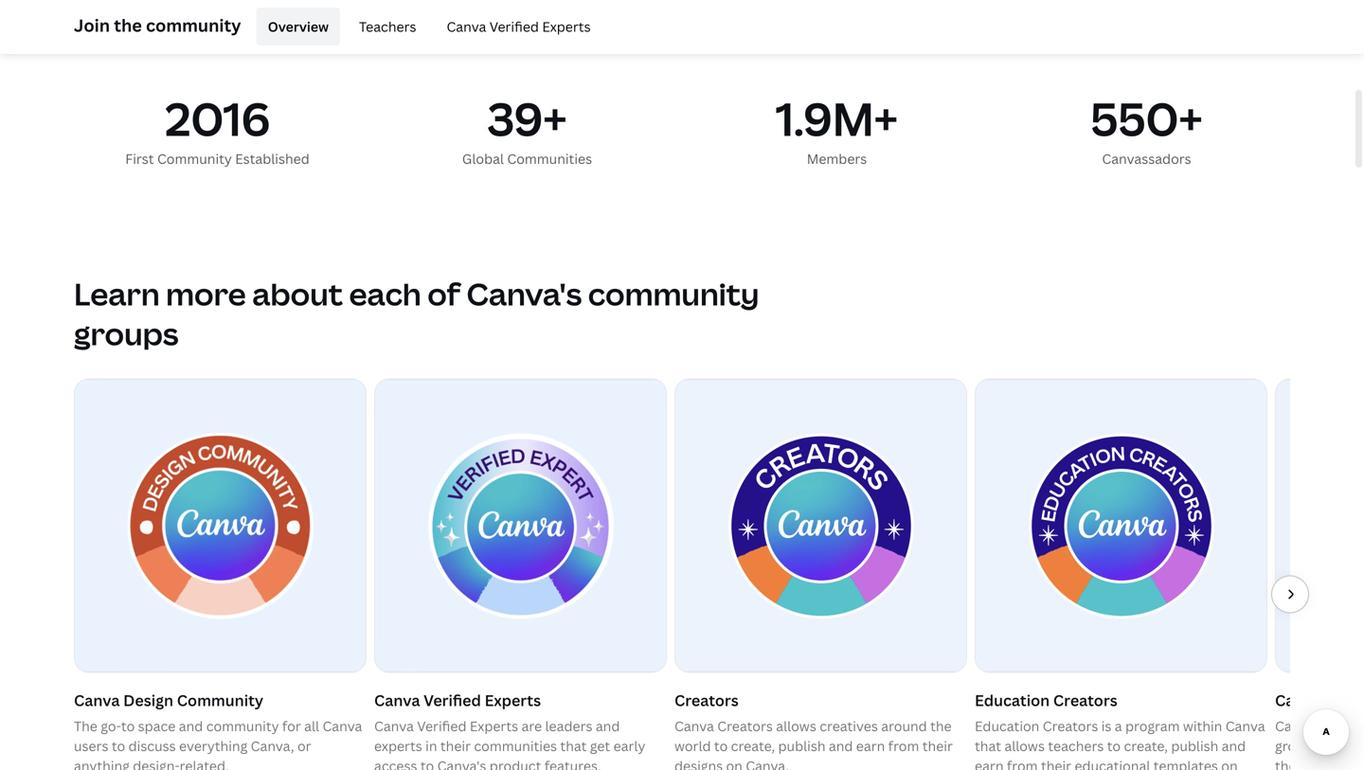 Task type: describe. For each thing, give the bounding box(es) containing it.
canva for te canva teacher
[[1276, 690, 1365, 771]]

and inside canva verified experts canva verified experts are leaders and experts in their communities that get early access to canva's product features.
[[596, 717, 620, 735]]

teachers
[[359, 18, 416, 36]]

from inside education creators education creators is a program within canva that allows teachers to create, publish and earn from their educational templates
[[1007, 757, 1038, 771]]

related.
[[180, 757, 229, 771]]

go-
[[101, 717, 121, 735]]

a
[[1115, 717, 1123, 735]]

that inside education creators education creators is a program within canva that allows teachers to create, publish and earn from their educational templates
[[975, 737, 1002, 755]]

learn
[[74, 273, 160, 315]]

learn more about each of canva's community groups
[[74, 273, 760, 354]]

0 vertical spatial community
[[146, 14, 241, 37]]

verified for canva verified experts canva verified experts are leaders and experts in their communities that get early access to canva's product features.
[[424, 690, 481, 711]]

space
[[138, 717, 176, 735]]

canva's inside learn more about each of canva's community groups
[[467, 273, 582, 315]]

1.9m+
[[776, 87, 898, 149]]

teachers
[[1049, 737, 1104, 755]]

canva's inside canva verified experts canva verified experts are leaders and experts in their communities that get early access to canva's product features.
[[437, 757, 487, 771]]

to inside creators canva creators allows creatives around the world to create, publish and earn from their designs on canva.
[[715, 737, 728, 755]]

canva verified experts canva verified experts are leaders and experts in their communities that get early access to canva's product features.
[[374, 690, 646, 771]]

earn inside creators canva creators allows creatives around the world to create, publish and earn from their designs on canva.
[[857, 737, 885, 755]]

that inside canva verified experts canva verified experts are leaders and experts in their communities that get early access to canva's product features.
[[561, 737, 587, 755]]

access
[[374, 757, 417, 771]]

join the community
[[74, 14, 241, 37]]

publish inside education creators education creators is a program within canva that allows teachers to create, publish and earn from their educational templates
[[1172, 737, 1219, 755]]

canva inside education creators education creators is a program within canva that allows teachers to create, publish and earn from their educational templates
[[1226, 717, 1266, 735]]

and inside canva design community the go-to space and community for all canva users to discuss everything canva, or anything design-related.
[[179, 717, 203, 735]]

creators up on
[[718, 717, 773, 735]]

is
[[1102, 717, 1112, 735]]

in
[[426, 737, 437, 755]]

allows inside creators canva creators allows creatives around the world to create, publish and earn from their designs on canva.
[[776, 717, 817, 735]]

for inside canva for te canva teacher
[[1325, 690, 1347, 711]]

early
[[614, 737, 646, 755]]

menu bar containing overview
[[249, 8, 602, 45]]

get
[[590, 737, 611, 755]]

first
[[125, 150, 154, 168]]

all
[[304, 717, 319, 735]]

and inside education creators education creators is a program within canva that allows teachers to create, publish and earn from their educational templates
[[1222, 737, 1246, 755]]

teacher
[[1319, 717, 1365, 735]]

and inside creators canva creators allows creatives around the world to create, publish and earn from their designs on canva.
[[829, 737, 853, 755]]

world
[[675, 737, 711, 755]]

canva inside creators canva creators allows creatives around the world to create, publish and earn from their designs on canva.
[[675, 717, 714, 735]]

2 vertical spatial verified
[[417, 717, 467, 735]]

experts for canva verified experts canva verified experts are leaders and experts in their communities that get early access to canva's product features.
[[485, 690, 541, 711]]

2 vertical spatial experts
[[470, 717, 519, 735]]

program
[[1126, 717, 1180, 735]]

creators up world
[[675, 690, 739, 711]]

of
[[428, 273, 461, 315]]

creators canva creators allows creatives around the world to create, publish and earn from their designs on canva.
[[675, 690, 953, 771]]

on
[[726, 757, 743, 771]]

the
[[74, 717, 98, 735]]

1.9m+ members
[[776, 87, 898, 168]]

communities
[[507, 150, 592, 168]]

experts for canva verified experts
[[542, 18, 591, 36]]

community inside learn more about each of canva's community groups
[[588, 273, 760, 315]]

members
[[807, 150, 867, 168]]

anything
[[74, 757, 130, 771]]

their inside creators canva creators allows creatives around the world to create, publish and earn from their designs on canva.
[[923, 737, 953, 755]]

for inside canva design community the go-to space and community for all canva users to discuss everything canva, or anything design-related.
[[282, 717, 301, 735]]

creators up is
[[1054, 690, 1118, 711]]

2 education from the top
[[975, 717, 1040, 735]]

experts
[[374, 737, 422, 755]]

established
[[235, 150, 310, 168]]

canva inside menu bar
[[447, 18, 487, 36]]

publish inside creators canva creators allows creatives around the world to create, publish and earn from their designs on canva.
[[779, 737, 826, 755]]

1 education from the top
[[975, 690, 1050, 711]]

product
[[490, 757, 542, 771]]

leaders
[[545, 717, 593, 735]]

teachers link
[[348, 8, 428, 45]]

designs
[[675, 757, 723, 771]]

design
[[123, 690, 173, 711]]



Task type: vqa. For each thing, say whether or not it's contained in the screenshot.


Task type: locate. For each thing, give the bounding box(es) containing it.
1 create, from the left
[[731, 737, 775, 755]]

verified
[[490, 18, 539, 36], [424, 690, 481, 711], [417, 717, 467, 735]]

1 horizontal spatial create,
[[1124, 737, 1169, 755]]

and down creatives at the right bottom of page
[[829, 737, 853, 755]]

discuss
[[129, 737, 176, 755]]

39+ global communities
[[462, 87, 592, 168]]

that
[[561, 737, 587, 755], [975, 737, 1002, 755]]

0 vertical spatial earn
[[857, 737, 885, 755]]

canva
[[447, 18, 487, 36], [74, 690, 120, 711], [374, 690, 420, 711], [1276, 690, 1322, 711], [323, 717, 362, 735], [374, 717, 414, 735], [675, 717, 714, 735], [1226, 717, 1266, 735], [1276, 717, 1315, 735]]

verified inside menu bar
[[490, 18, 539, 36]]

overview link
[[257, 8, 340, 45]]

from inside creators canva creators allows creatives around the world to create, publish and earn from their designs on canva.
[[889, 737, 920, 755]]

to down in
[[421, 757, 434, 771]]

community
[[157, 150, 232, 168], [177, 690, 264, 711]]

to
[[121, 717, 135, 735], [112, 737, 125, 755], [715, 737, 728, 755], [1108, 737, 1121, 755], [421, 757, 434, 771]]

community for canva
[[177, 690, 264, 711]]

creators
[[675, 690, 739, 711], [1054, 690, 1118, 711], [718, 717, 773, 735], [1043, 717, 1099, 735]]

canva.
[[746, 757, 790, 771]]

1 vertical spatial earn
[[975, 757, 1004, 771]]

education creators education creators is a program within canva that allows teachers to create, publish and earn from their educational templates 
[[975, 690, 1266, 771]]

for left all
[[282, 717, 301, 735]]

their inside education creators education creators is a program within canva that allows teachers to create, publish and earn from their educational templates
[[1042, 757, 1072, 771]]

0 vertical spatial verified
[[490, 18, 539, 36]]

allows inside education creators education creators is a program within canva that allows teachers to create, publish and earn from their educational templates
[[1005, 737, 1045, 755]]

are
[[522, 717, 542, 735]]

to inside canva verified experts canva verified experts are leaders and experts in their communities that get early access to canva's product features.
[[421, 757, 434, 771]]

the right join
[[114, 14, 142, 37]]

and
[[179, 717, 203, 735], [596, 717, 620, 735], [829, 737, 853, 755], [1222, 737, 1246, 755]]

0 horizontal spatial earn
[[857, 737, 885, 755]]

to down go-
[[112, 737, 125, 755]]

0 horizontal spatial their
[[441, 737, 471, 755]]

the inside creators canva creators allows creatives around the world to create, publish and earn from their designs on canva.
[[931, 717, 952, 735]]

1 horizontal spatial allows
[[1005, 737, 1045, 755]]

0 horizontal spatial create,
[[731, 737, 775, 755]]

to left space
[[121, 717, 135, 735]]

or
[[298, 737, 311, 755]]

0 vertical spatial canva's
[[467, 273, 582, 315]]

publish
[[779, 737, 826, 755], [1172, 737, 1219, 755]]

0 vertical spatial for
[[1325, 690, 1347, 711]]

550+ canvassadors
[[1091, 87, 1203, 168]]

the
[[114, 14, 142, 37], [931, 717, 952, 735]]

1 vertical spatial education
[[975, 717, 1040, 735]]

overview
[[268, 18, 329, 36]]

1 that from the left
[[561, 737, 587, 755]]

earn inside education creators education creators is a program within canva that allows teachers to create, publish and earn from their educational templates
[[975, 757, 1004, 771]]

2016 first community established
[[125, 87, 310, 168]]

2 vertical spatial community
[[206, 717, 279, 735]]

their down teachers
[[1042, 757, 1072, 771]]

1 vertical spatial allows
[[1005, 737, 1045, 755]]

allows
[[776, 717, 817, 735], [1005, 737, 1045, 755]]

allows up canva.
[[776, 717, 817, 735]]

templates
[[1154, 757, 1219, 771]]

canvassadors
[[1103, 150, 1192, 168]]

to inside education creators education creators is a program within canva that allows teachers to create, publish and earn from their educational templates
[[1108, 737, 1121, 755]]

for left te
[[1325, 690, 1347, 711]]

1 vertical spatial community
[[588, 273, 760, 315]]

0 vertical spatial experts
[[542, 18, 591, 36]]

create, inside education creators education creators is a program within canva that allows teachers to create, publish and earn from their educational templates
[[1124, 737, 1169, 755]]

1 horizontal spatial their
[[923, 737, 953, 755]]

te
[[1351, 690, 1365, 711]]

groups
[[74, 313, 179, 354]]

their down around
[[923, 737, 953, 755]]

that up features.
[[561, 737, 587, 755]]

1 vertical spatial canva's
[[437, 757, 487, 771]]

community inside 2016 first community established
[[157, 150, 232, 168]]

0 vertical spatial the
[[114, 14, 142, 37]]

0 horizontal spatial publish
[[779, 737, 826, 755]]

1 vertical spatial verified
[[424, 690, 481, 711]]

canva's right of
[[467, 273, 582, 315]]

publish up templates
[[1172, 737, 1219, 755]]

the right around
[[931, 717, 952, 735]]

1 vertical spatial for
[[282, 717, 301, 735]]

and down "within"
[[1222, 737, 1246, 755]]

to up on
[[715, 737, 728, 755]]

features.
[[545, 757, 601, 771]]

1 horizontal spatial from
[[1007, 757, 1038, 771]]

from left educational
[[1007, 757, 1038, 771]]

that left teachers
[[975, 737, 1002, 755]]

2 create, from the left
[[1124, 737, 1169, 755]]

education
[[975, 690, 1050, 711], [975, 717, 1040, 735]]

2 publish from the left
[[1172, 737, 1219, 755]]

their
[[441, 737, 471, 755], [923, 737, 953, 755], [1042, 757, 1072, 771]]

community inside canva design community the go-to space and community for all canva users to discuss everything canva, or anything design-related.
[[206, 717, 279, 735]]

create,
[[731, 737, 775, 755], [1124, 737, 1169, 755]]

educational
[[1075, 757, 1151, 771]]

0 vertical spatial from
[[889, 737, 920, 755]]

0 vertical spatial community
[[157, 150, 232, 168]]

550+
[[1091, 87, 1203, 149]]

global
[[462, 150, 504, 168]]

create, inside creators canva creators allows creatives around the world to create, publish and earn from their designs on canva.
[[731, 737, 775, 755]]

canva verified experts link
[[435, 8, 602, 45]]

each
[[349, 273, 421, 315]]

2016
[[165, 87, 270, 149]]

everything
[[179, 737, 248, 755]]

more
[[166, 273, 246, 315]]

users
[[74, 737, 109, 755]]

join
[[74, 14, 110, 37]]

from down around
[[889, 737, 920, 755]]

creatives
[[820, 717, 878, 735]]

1 vertical spatial the
[[931, 717, 952, 735]]

0 horizontal spatial the
[[114, 14, 142, 37]]

experts inside menu bar
[[542, 18, 591, 36]]

2 that from the left
[[975, 737, 1002, 755]]

canva,
[[251, 737, 294, 755]]

2 horizontal spatial their
[[1042, 757, 1072, 771]]

1 vertical spatial experts
[[485, 690, 541, 711]]

experts
[[542, 18, 591, 36], [485, 690, 541, 711], [470, 717, 519, 735]]

and up the everything
[[179, 717, 203, 735]]

earn
[[857, 737, 885, 755], [975, 757, 1004, 771]]

allows left teachers
[[1005, 737, 1045, 755]]

0 horizontal spatial for
[[282, 717, 301, 735]]

communities
[[474, 737, 557, 755]]

community down 2016
[[157, 150, 232, 168]]

canva verified experts
[[447, 18, 591, 36]]

1 horizontal spatial for
[[1325, 690, 1347, 711]]

1 vertical spatial from
[[1007, 757, 1038, 771]]

for
[[1325, 690, 1347, 711], [282, 717, 301, 735]]

and up get
[[596, 717, 620, 735]]

0 horizontal spatial that
[[561, 737, 587, 755]]

design-
[[133, 757, 180, 771]]

verified for canva verified experts
[[490, 18, 539, 36]]

to up educational
[[1108, 737, 1121, 755]]

0 vertical spatial education
[[975, 690, 1050, 711]]

0 horizontal spatial allows
[[776, 717, 817, 735]]

publish up canva.
[[779, 737, 826, 755]]

39+
[[487, 87, 567, 149]]

community
[[146, 14, 241, 37], [588, 273, 760, 315], [206, 717, 279, 735]]

1 horizontal spatial that
[[975, 737, 1002, 755]]

1 publish from the left
[[779, 737, 826, 755]]

community for 2016
[[157, 150, 232, 168]]

canva's left product
[[437, 757, 487, 771]]

canva design community the go-to space and community for all canva users to discuss everything canva, or anything design-related.
[[74, 690, 362, 771]]

1 horizontal spatial earn
[[975, 757, 1004, 771]]

1 horizontal spatial the
[[931, 717, 952, 735]]

around
[[882, 717, 928, 735]]

canva's
[[467, 273, 582, 315], [437, 757, 487, 771]]

1 vertical spatial community
[[177, 690, 264, 711]]

0 horizontal spatial from
[[889, 737, 920, 755]]

create, down program
[[1124, 737, 1169, 755]]

within
[[1184, 717, 1223, 735]]

about
[[252, 273, 343, 315]]

their right in
[[441, 737, 471, 755]]

community up the everything
[[177, 690, 264, 711]]

menu bar
[[249, 8, 602, 45]]

0 vertical spatial allows
[[776, 717, 817, 735]]

community inside canva design community the go-to space and community for all canva users to discuss everything canva, or anything design-related.
[[177, 690, 264, 711]]

create, up canva.
[[731, 737, 775, 755]]

from
[[889, 737, 920, 755], [1007, 757, 1038, 771]]

1 horizontal spatial publish
[[1172, 737, 1219, 755]]

creators up teachers
[[1043, 717, 1099, 735]]

their inside canva verified experts canva verified experts are leaders and experts in their communities that get early access to canva's product features.
[[441, 737, 471, 755]]



